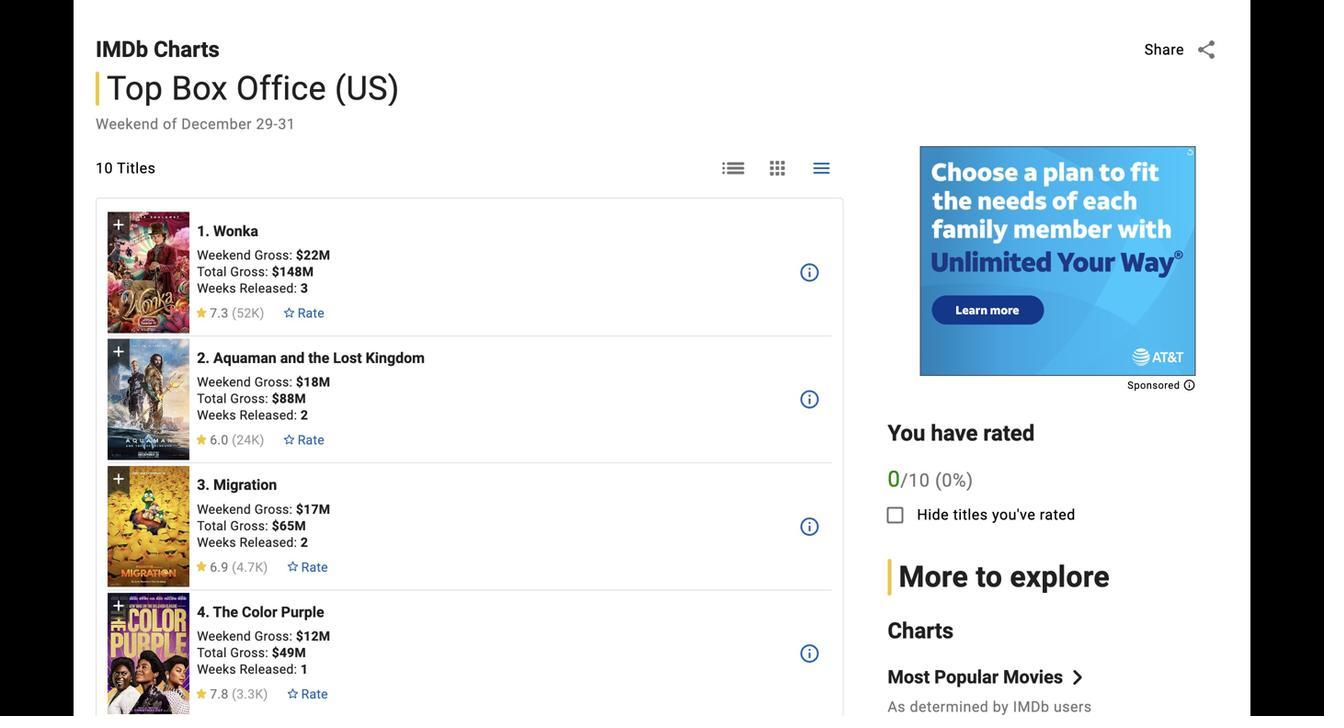 Task type: describe. For each thing, give the bounding box(es) containing it.
hide titles you've rated
[[917, 506, 1076, 524]]

december
[[181, 115, 252, 133]]

3. migration weekend gross : $17m total gross : $65m weeks released : 2
[[197, 476, 330, 550]]

3.3k
[[236, 687, 263, 702]]

released inside 4. the color purple weekend gross : $12m total gross : $49m weeks released : 1
[[240, 662, 294, 677]]

0 / 10 ( 0% )
[[888, 466, 973, 492]]

group for 2.
[[108, 339, 190, 460]]

2. aquaman and the lost kingdom weekend gross : $18m total gross : $88m weeks released : 2
[[197, 349, 425, 423]]

: left $49m
[[265, 646, 268, 661]]

office
[[236, 69, 326, 108]]

1. wonka weekend gross : $22m total gross : $148m weeks released : 3
[[197, 222, 330, 296]]

users
[[1054, 698, 1092, 716]]

$22m
[[296, 248, 330, 263]]

( for $22m
[[232, 306, 236, 321]]

the
[[308, 349, 329, 367]]

weeks inside 4. the color purple weekend gross : $12m total gross : $49m weeks released : 1
[[197, 662, 236, 677]]

29-
[[256, 115, 278, 133]]

share
[[1145, 41, 1184, 58]]

rate for $22m
[[298, 306, 324, 321]]

sponsored content section
[[920, 146, 1196, 391]]

2. aquaman and the lost kingdom link
[[197, 349, 425, 367]]

) for $17m
[[263, 560, 268, 575]]

rate button for $17m
[[279, 551, 335, 584]]

imdb charts
[[96, 36, 220, 63]]

group for 1.
[[108, 212, 190, 333]]

star inline image
[[195, 689, 208, 699]]

0 horizontal spatial imdb
[[96, 36, 148, 63]]

detailed view image
[[722, 157, 744, 179]]

imdb rating: 6.9 element
[[195, 560, 268, 575]]

the
[[213, 604, 238, 621]]

0 vertical spatial charts
[[154, 36, 220, 63]]

to
[[976, 560, 1002, 595]]

chevron right inline image
[[1070, 670, 1085, 685]]

sponsored
[[1128, 380, 1183, 391]]

24k
[[236, 433, 260, 448]]

star border inline image for gross
[[283, 307, 296, 318]]

7.3
[[210, 306, 228, 321]]

top box office (us) weekend of december 29-31
[[96, 69, 400, 133]]

1.
[[197, 222, 210, 240]]

see more information about the color purple image
[[798, 643, 820, 665]]

: left $65m
[[265, 518, 268, 534]]

7.8
[[210, 687, 228, 702]]

0%
[[942, 470, 967, 492]]

aquaman
[[213, 349, 277, 367]]

see more information about wonka image
[[798, 261, 820, 284]]

most popular movies link
[[888, 667, 1085, 689]]

31
[[278, 115, 295, 133]]

$88m
[[272, 391, 306, 407]]

$12m
[[296, 629, 330, 644]]

6.0
[[210, 433, 228, 448]]

gross down "aquaman"
[[230, 391, 265, 407]]

$17m
[[296, 502, 330, 517]]

imdb rating: 7.3 element
[[195, 306, 264, 321]]

weekend inside top box office (us) weekend of december 29-31
[[96, 115, 159, 133]]

titles
[[117, 159, 156, 177]]

1. wonka link
[[197, 222, 258, 240]]

total inside '2. aquaman and the lost kingdom weekend gross : $18m total gross : $88m weeks released : 2'
[[197, 391, 227, 407]]

) for kingdom
[[260, 433, 264, 448]]

add image for 3.
[[109, 470, 128, 488]]

see more information about migration image
[[798, 516, 820, 538]]

color
[[242, 604, 277, 621]]

rate button for kingdom
[[275, 424, 332, 457]]

1 horizontal spatial rated
[[1040, 506, 1076, 524]]

more to explore
[[899, 560, 1110, 595]]

top
[[107, 69, 163, 108]]

$65m
[[272, 518, 306, 534]]

: left 1
[[294, 662, 297, 677]]

rate for $17m
[[301, 560, 328, 575]]

imdb rating: 6.0 element
[[195, 433, 264, 448]]

hide
[[917, 506, 949, 524]]

weeks inside 1. wonka weekend gross : $22m total gross : $148m weeks released : 3
[[197, 281, 236, 296]]

/
[[900, 470, 908, 492]]

1
[[301, 662, 308, 677]]

group for 4.
[[108, 593, 190, 714]]

1 horizontal spatial imdb
[[1013, 698, 1050, 716]]

6.9 ( 4.7k )
[[210, 560, 268, 575]]

migration
[[213, 476, 277, 494]]

and
[[280, 349, 305, 367]]

( for kingdom
[[232, 433, 236, 448]]

weekend inside '2. aquaman and the lost kingdom weekend gross : $18m total gross : $88m weeks released : 2'
[[197, 375, 251, 390]]

explore
[[1010, 560, 1110, 595]]

titles
[[953, 506, 988, 524]]

rate for kingdom
[[298, 433, 324, 448]]

weeks inside 3. migration weekend gross : $17m total gross : $65m weeks released : 2
[[197, 535, 236, 550]]

star border inline image for the
[[283, 434, 296, 445]]

movies
[[1003, 667, 1063, 688]]

0
[[888, 466, 900, 492]]

$18m
[[296, 375, 330, 390]]

most
[[888, 667, 930, 688]]

gross up 52k
[[230, 264, 265, 280]]

star inline image for 1. wonka
[[195, 307, 208, 318]]

add image for 4.
[[109, 597, 128, 615]]

released inside 3. migration weekend gross : $17m total gross : $65m weeks released : 2
[[240, 535, 294, 550]]



Task type: locate. For each thing, give the bounding box(es) containing it.
star inline image left 6.9
[[195, 562, 208, 572]]

total inside 1. wonka weekend gross : $22m total gross : $148m weeks released : 3
[[197, 264, 227, 280]]

star inline image left the 7.3
[[195, 307, 208, 318]]

( right /
[[935, 470, 942, 492]]

1 total from the top
[[197, 264, 227, 280]]

released
[[240, 281, 294, 296], [240, 408, 294, 423], [240, 535, 294, 550], [240, 662, 294, 677]]

) up titles
[[967, 470, 973, 492]]

3
[[301, 281, 308, 296]]

checkbox unchecked image
[[884, 505, 906, 527]]

6.9
[[210, 560, 228, 575]]

rate button for $22m
[[275, 297, 332, 330]]

lost
[[333, 349, 362, 367]]

rate button for gross
[[279, 678, 335, 711]]

star border inline image down $148m
[[283, 307, 296, 318]]

1 star inline image from the top
[[195, 307, 208, 318]]

you
[[888, 420, 925, 446]]

weeks up "7.8"
[[197, 662, 236, 677]]

weeks
[[197, 281, 236, 296], [197, 408, 236, 423], [197, 535, 236, 550], [197, 662, 236, 677]]

4. the color purple link
[[197, 604, 324, 621]]

purple
[[281, 604, 324, 621]]

gross down migration
[[230, 518, 265, 534]]

as
[[888, 698, 906, 716]]

imdb rating: 7.8 element
[[195, 687, 268, 702]]

star inline image inside imdb rating: 6.0 element
[[195, 434, 208, 445]]

2 weeks from the top
[[197, 408, 236, 423]]

rate down 3
[[298, 306, 324, 321]]

add image down jason momoa and patrick wilson in aquaman and the lost kingdom (2023) image
[[109, 470, 128, 488]]

10 inside 0 / 10 ( 0% )
[[908, 470, 930, 492]]

2 star inline image from the top
[[195, 434, 208, 445]]

3. migration link
[[197, 476, 277, 494]]

1 vertical spatial imdb
[[1013, 698, 1050, 716]]

) for gross
[[263, 687, 268, 702]]

star inline image left the 6.0 at left bottom
[[195, 434, 208, 445]]

gross up the '$88m'
[[254, 375, 289, 390]]

star border inline image down $65m
[[286, 562, 299, 572]]

star inline image inside imdb rating: 7.3 element
[[195, 307, 208, 318]]

weekend inside 4. the color purple weekend gross : $12m total gross : $49m weeks released : 1
[[197, 629, 251, 644]]

by
[[993, 698, 1009, 716]]

weekend down 2.
[[197, 375, 251, 390]]

add image
[[109, 343, 128, 361], [109, 470, 128, 488]]

1 weeks from the top
[[197, 281, 236, 296]]

1 group from the top
[[108, 212, 190, 333]]

total inside 3. migration weekend gross : $17m total gross : $65m weeks released : 2
[[197, 518, 227, 534]]

3 group from the top
[[108, 466, 190, 587]]

taraji p. henson, fantasia barrino, and danielle brooks in the color purple (2023) image
[[108, 593, 190, 714]]

: left the '$88m'
[[265, 391, 268, 407]]

: up $148m
[[289, 248, 293, 263]]

: left $148m
[[265, 264, 268, 280]]

box
[[171, 69, 228, 108]]

4.7k
[[236, 560, 263, 575]]

(us)
[[335, 69, 400, 108]]

star border inline image down the '$88m'
[[283, 434, 296, 445]]

2 inside '2. aquaman and the lost kingdom weekend gross : $18m total gross : $88m weeks released : 2'
[[301, 408, 308, 423]]

4 total from the top
[[197, 646, 227, 661]]

2 total from the top
[[197, 391, 227, 407]]

: up the '$88m'
[[289, 375, 293, 390]]

group left star inline image
[[108, 593, 190, 714]]

total down 4.
[[197, 646, 227, 661]]

star inline image
[[195, 307, 208, 318], [195, 434, 208, 445], [195, 562, 208, 572]]

star inline image for 3. migration
[[195, 562, 208, 572]]

1 vertical spatial 10
[[908, 470, 930, 492]]

have
[[931, 420, 978, 446]]

more
[[899, 560, 968, 595]]

rated right have
[[983, 420, 1035, 446]]

weeks up 6.9
[[197, 535, 236, 550]]

group left 1.
[[108, 212, 190, 333]]

Hide titles you've rated checkbox
[[873, 493, 917, 537]]

52k
[[236, 306, 260, 321]]

0 vertical spatial rated
[[983, 420, 1035, 446]]

2
[[301, 408, 308, 423], [301, 535, 308, 550]]

group for 3.
[[108, 466, 190, 587]]

rate button up purple
[[279, 551, 335, 584]]

rate down the '$88m'
[[298, 433, 324, 448]]

1 vertical spatial star inline image
[[195, 434, 208, 445]]

)
[[260, 306, 264, 321], [260, 433, 264, 448], [967, 470, 973, 492], [263, 560, 268, 575], [263, 687, 268, 702]]

0 vertical spatial 10
[[96, 159, 113, 177]]

(
[[232, 306, 236, 321], [232, 433, 236, 448], [935, 470, 942, 492], [232, 560, 236, 575], [232, 687, 236, 702]]

add image for 2.
[[109, 343, 128, 361]]

3 total from the top
[[197, 518, 227, 534]]

rate
[[298, 306, 324, 321], [298, 433, 324, 448], [301, 560, 328, 575], [301, 687, 328, 702]]

2 down the '$88m'
[[301, 408, 308, 423]]

10 left titles
[[96, 159, 113, 177]]

hugh grant, paterson joseph, matt lucas, timothée chalamet, and calah lane in wonka (2023) image
[[108, 212, 190, 333]]

weekend down 1. wonka link
[[197, 248, 251, 263]]

grid view image
[[766, 157, 788, 179]]

group left 2.
[[108, 339, 190, 460]]

3.
[[197, 476, 210, 494]]

0 horizontal spatial rated
[[983, 420, 1035, 446]]

determined
[[910, 698, 989, 716]]

wonka
[[213, 222, 258, 240]]

2 2 from the top
[[301, 535, 308, 550]]

imdb up top
[[96, 36, 148, 63]]

0 vertical spatial star inline image
[[195, 307, 208, 318]]

1 horizontal spatial charts
[[888, 618, 954, 644]]

rate button down 1
[[279, 678, 335, 711]]

kingdom
[[366, 349, 425, 367]]

add image for 1.
[[109, 216, 128, 234]]

add image down the 10 titles
[[109, 216, 128, 234]]

of
[[163, 115, 177, 133]]

weekend inside 3. migration weekend gross : $17m total gross : $65m weeks released : 2
[[197, 502, 251, 517]]

weekend down 3. migration link
[[197, 502, 251, 517]]

gross left $49m
[[230, 646, 265, 661]]

) right "7.8"
[[263, 687, 268, 702]]

3 released from the top
[[240, 535, 294, 550]]

( right the 6.0 at left bottom
[[232, 433, 236, 448]]

star inline image for 2. aquaman and the lost kingdom
[[195, 434, 208, 445]]

released down $148m
[[240, 281, 294, 296]]

( inside 0 / 10 ( 0% )
[[935, 470, 942, 492]]

: down the '$88m'
[[294, 408, 297, 423]]

popular
[[934, 667, 999, 688]]

10
[[96, 159, 113, 177], [908, 470, 930, 492]]

2.
[[197, 349, 210, 367]]

: up $49m
[[289, 629, 293, 644]]

rate for gross
[[301, 687, 328, 702]]

1 vertical spatial charts
[[888, 618, 954, 644]]

1 vertical spatial add image
[[109, 597, 128, 615]]

add image down danny devito, elizabeth banks, tresi gazal, kumail nanjiani, and caspar jennings in migration (2023) image
[[109, 597, 128, 615]]

4 weeks from the top
[[197, 662, 236, 677]]

:
[[289, 248, 293, 263], [265, 264, 268, 280], [294, 281, 297, 296], [289, 375, 293, 390], [265, 391, 268, 407], [294, 408, 297, 423], [289, 502, 293, 517], [265, 518, 268, 534], [294, 535, 297, 550], [289, 629, 293, 644], [265, 646, 268, 661], [294, 662, 297, 677]]

1 released from the top
[[240, 281, 294, 296]]

you have rated
[[888, 420, 1035, 446]]

star inline image inside imdb rating: 6.9 element
[[195, 562, 208, 572]]

6.0 ( 24k )
[[210, 433, 264, 448]]

3 star inline image from the top
[[195, 562, 208, 572]]

imdb down movies
[[1013, 698, 1050, 716]]

( right "7.8"
[[232, 687, 236, 702]]

4 group from the top
[[108, 593, 190, 714]]

2 add image from the top
[[109, 470, 128, 488]]

$49m
[[272, 646, 306, 661]]

0 horizontal spatial 10
[[96, 159, 113, 177]]

released inside 1. wonka weekend gross : $22m total gross : $148m weeks released : 3
[[240, 281, 294, 296]]

star border inline image
[[283, 434, 296, 445], [286, 562, 299, 572]]

total
[[197, 264, 227, 280], [197, 391, 227, 407], [197, 518, 227, 534], [197, 646, 227, 661]]

0 vertical spatial imdb
[[96, 36, 148, 63]]

10 right 0
[[908, 470, 930, 492]]

1 vertical spatial rated
[[1040, 506, 1076, 524]]

most popular movies
[[888, 667, 1063, 688]]

weekend inside 1. wonka weekend gross : $22m total gross : $148m weeks released : 3
[[197, 248, 251, 263]]

star border inline image
[[283, 307, 296, 318], [286, 689, 299, 699]]

: down $65m
[[294, 535, 297, 550]]

weeks up the 7.3
[[197, 281, 236, 296]]

2 vertical spatial star inline image
[[195, 562, 208, 572]]

danny devito, elizabeth banks, tresi gazal, kumail nanjiani, and caspar jennings in migration (2023) image
[[108, 466, 190, 587]]

7.3 ( 52k )
[[210, 306, 264, 321]]

( for gross
[[232, 687, 236, 702]]

rate up purple
[[301, 560, 328, 575]]

) right the 6.0 at left bottom
[[260, 433, 264, 448]]

share on social media image
[[1195, 39, 1217, 61]]

1 vertical spatial 2
[[301, 535, 308, 550]]

weeks up the 6.0 at left bottom
[[197, 408, 236, 423]]

add image down hugh grant, paterson joseph, matt lucas, timothée chalamet, and calah lane in wonka (2023) image
[[109, 343, 128, 361]]

gross
[[254, 248, 289, 263], [230, 264, 265, 280], [254, 375, 289, 390], [230, 391, 265, 407], [254, 502, 289, 517], [230, 518, 265, 534], [254, 629, 289, 644], [230, 646, 265, 661]]

charts up box
[[154, 36, 220, 63]]

total down 2.
[[197, 391, 227, 407]]

charts up most
[[888, 618, 954, 644]]

group left 3.
[[108, 466, 190, 587]]

4 released from the top
[[240, 662, 294, 677]]

selected:  compact view image
[[810, 157, 832, 179]]

gross up $65m
[[254, 502, 289, 517]]

star border inline image for gross
[[286, 562, 299, 572]]

: up $65m
[[289, 502, 293, 517]]

weekend
[[96, 115, 159, 133], [197, 248, 251, 263], [197, 375, 251, 390], [197, 502, 251, 517], [197, 629, 251, 644]]

( for $17m
[[232, 560, 236, 575]]

4.
[[197, 604, 210, 621]]

0 horizontal spatial charts
[[154, 36, 220, 63]]

1 vertical spatial star border inline image
[[286, 689, 299, 699]]

imdb
[[96, 36, 148, 63], [1013, 698, 1050, 716]]

star border inline image down $49m
[[286, 689, 299, 699]]

1 add image from the top
[[109, 343, 128, 361]]

group
[[108, 212, 190, 333], [108, 339, 190, 460], [108, 466, 190, 587], [108, 593, 190, 714]]

gross up $148m
[[254, 248, 289, 263]]

total down 3.
[[197, 518, 227, 534]]

2 group from the top
[[108, 339, 190, 460]]

released down $65m
[[240, 535, 294, 550]]

weeks inside '2. aquaman and the lost kingdom weekend gross : $18m total gross : $88m weeks released : 2'
[[197, 408, 236, 423]]

weekend down top
[[96, 115, 159, 133]]

1 vertical spatial add image
[[109, 470, 128, 488]]

rate button down the '$88m'
[[275, 424, 332, 457]]

) right the 7.3
[[260, 306, 264, 321]]

weekend down the
[[197, 629, 251, 644]]

released down $49m
[[240, 662, 294, 677]]

2 inside 3. migration weekend gross : $17m total gross : $65m weeks released : 2
[[301, 535, 308, 550]]

total down 1.
[[197, 264, 227, 280]]

( right the 7.3
[[232, 306, 236, 321]]

7.8 ( 3.3k )
[[210, 687, 268, 702]]

2 add image from the top
[[109, 597, 128, 615]]

see more information about aquaman and the lost kingdom image
[[798, 389, 820, 411]]

2 released from the top
[[240, 408, 294, 423]]

released down the '$88m'
[[240, 408, 294, 423]]

) for $22m
[[260, 306, 264, 321]]

1 2 from the top
[[301, 408, 308, 423]]

you've
[[992, 506, 1036, 524]]

jason momoa and patrick wilson in aquaman and the lost kingdom (2023) image
[[108, 339, 190, 460]]

: left 3
[[294, 281, 297, 296]]

gross up $49m
[[254, 629, 289, 644]]

0 vertical spatial add image
[[109, 343, 128, 361]]

star border inline image for purple
[[286, 689, 299, 699]]

rate button
[[275, 297, 332, 330], [275, 424, 332, 457], [279, 551, 335, 584], [279, 678, 335, 711]]

10 titles
[[96, 159, 156, 177]]

) up 4. the color purple link
[[263, 560, 268, 575]]

0 vertical spatial star border inline image
[[283, 307, 296, 318]]

rate down 1
[[301, 687, 328, 702]]

) inside 0 / 10 ( 0% )
[[967, 470, 973, 492]]

1 vertical spatial star border inline image
[[286, 562, 299, 572]]

add image
[[109, 216, 128, 234], [109, 597, 128, 615]]

as determined by imdb users
[[888, 698, 1092, 716]]

$148m
[[272, 264, 314, 280]]

rated
[[983, 420, 1035, 446], [1040, 506, 1076, 524]]

0 vertical spatial star border inline image
[[283, 434, 296, 445]]

2 down $65m
[[301, 535, 308, 550]]

total inside 4. the color purple weekend gross : $12m total gross : $49m weeks released : 1
[[197, 646, 227, 661]]

rated right you've
[[1040, 506, 1076, 524]]

charts
[[154, 36, 220, 63], [888, 618, 954, 644]]

4. the color purple weekend gross : $12m total gross : $49m weeks released : 1
[[197, 604, 330, 677]]

0 vertical spatial add image
[[109, 216, 128, 234]]

3 weeks from the top
[[197, 535, 236, 550]]

1 add image from the top
[[109, 216, 128, 234]]

released inside '2. aquaman and the lost kingdom weekend gross : $18m total gross : $88m weeks released : 2'
[[240, 408, 294, 423]]

1 horizontal spatial 10
[[908, 470, 930, 492]]

0 vertical spatial 2
[[301, 408, 308, 423]]

rate button down 3
[[275, 297, 332, 330]]

( right 6.9
[[232, 560, 236, 575]]



Task type: vqa. For each thing, say whether or not it's contained in the screenshot.
star inline image for 4. The Color Purple
yes



